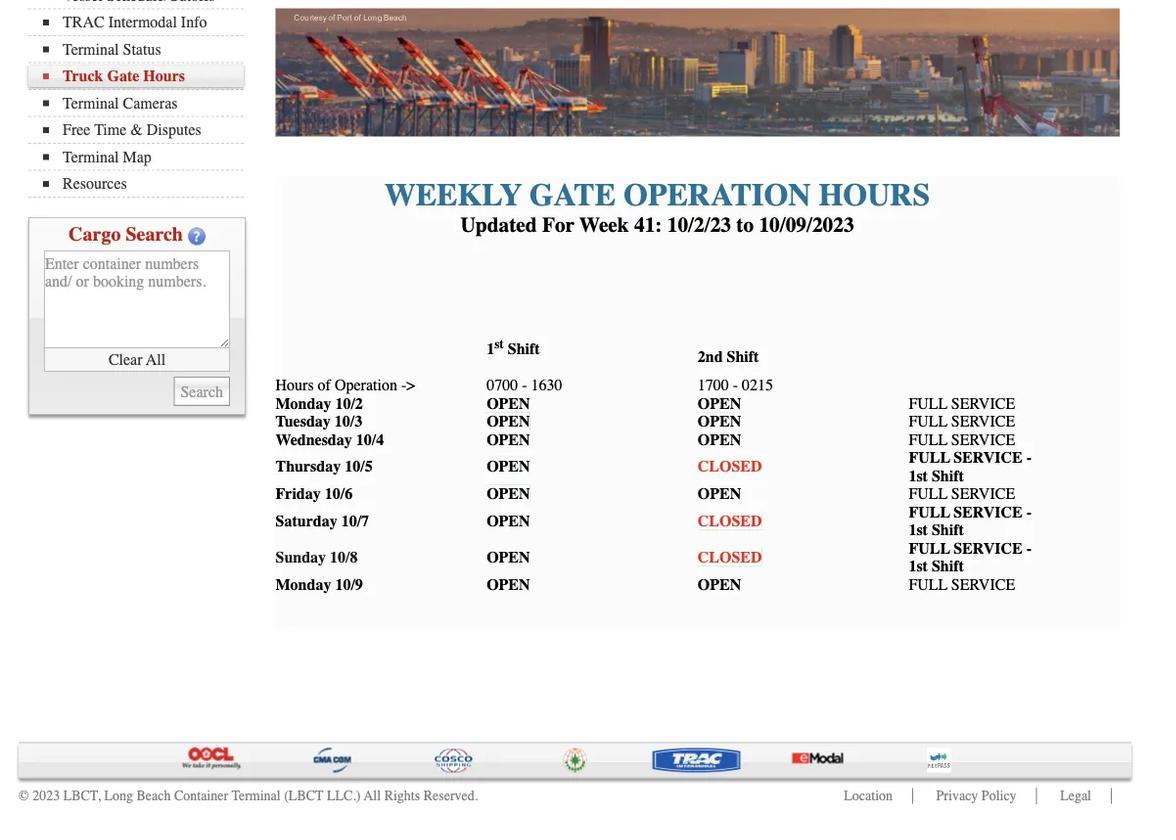 Task type: locate. For each thing, give the bounding box(es) containing it.
0 vertical spatial 1st
[[909, 467, 928, 486]]

all right llc.)
[[364, 789, 381, 805]]

1630
[[531, 377, 563, 395]]

© 2023 lbct, long beach container terminal (lbct llc.) all rights reserved.
[[19, 789, 478, 805]]

open
[[487, 395, 530, 413], [698, 395, 742, 413], [487, 413, 530, 431], [698, 413, 742, 431], [487, 431, 530, 449], [698, 431, 742, 449], [487, 458, 530, 476], [487, 486, 530, 504], [698, 486, 742, 504], [487, 513, 530, 531], [487, 549, 530, 567], [487, 576, 530, 594], [698, 576, 742, 594]]

full service - 1st shift
[[909, 449, 1032, 486], [909, 504, 1032, 540], [909, 540, 1032, 576]]

wednesday
[[276, 431, 352, 449]]

0 vertical spatial monday
[[276, 395, 331, 413]]

week
[[580, 213, 629, 237]]

reserved.
[[424, 789, 478, 805]]

8 full from the top
[[909, 576, 948, 594]]

1 monday from the top
[[276, 395, 331, 413]]

None submit
[[174, 378, 230, 407]]

Enter container numbers and/ or booking numbers.  text field
[[44, 251, 230, 349]]

long
[[104, 789, 133, 805]]

clear
[[109, 351, 143, 369]]

1 full from the top
[[909, 395, 948, 413]]

-
[[401, 377, 407, 395], [522, 377, 527, 395], [733, 377, 738, 395], [1027, 449, 1032, 467], [1027, 504, 1032, 522], [1027, 540, 1032, 558]]

0 vertical spatial all
[[146, 351, 166, 369]]

6 full from the top
[[909, 504, 951, 522]]

serv
[[952, 486, 990, 504]]

full
[[909, 395, 948, 413], [909, 413, 948, 431], [909, 431, 948, 449], [909, 449, 951, 467], [909, 486, 948, 504], [909, 504, 951, 522], [909, 540, 951, 558], [909, 576, 948, 594]]

cargo
[[69, 224, 121, 246]]

full service for monday 10/2
[[909, 395, 1016, 413]]

terminal map link
[[43, 148, 244, 166]]

container
[[174, 789, 228, 805]]

monday
[[276, 395, 331, 413], [276, 576, 331, 594]]

search
[[126, 224, 183, 246]]

wednesday 10/4
[[276, 431, 384, 449]]

terminal down trac on the left of page
[[63, 41, 119, 59]]

shift for thursday 10/5
[[932, 467, 964, 486]]

saturday 10/7
[[276, 513, 369, 531]]

truck
[[63, 68, 103, 86]]

0700 - 1630
[[487, 377, 563, 395]]

to
[[737, 213, 754, 237]]

©
[[19, 789, 29, 805]]

clear all
[[109, 351, 166, 369]]

weekly gate operation hours
[[385, 177, 931, 213]]

thursday
[[276, 458, 341, 476]]

10/2/23
[[668, 213, 732, 237]]

1 1st from the top
[[909, 467, 928, 486]]

all right clear
[[146, 351, 166, 369]]

shift
[[727, 348, 759, 366], [932, 467, 964, 486], [932, 522, 964, 540], [932, 558, 964, 576]]

st
[[495, 337, 504, 353]]

1 vertical spatial 1st
[[909, 522, 928, 540]]

cameras
[[123, 95, 178, 113]]

service
[[952, 395, 1016, 413], [952, 413, 1016, 431], [952, 431, 1016, 449], [954, 449, 1023, 467], [954, 504, 1023, 522], [954, 540, 1023, 558], [952, 576, 1016, 594]]

1 closed from the top
[[698, 458, 762, 476]]

1st for 10/8
[[909, 558, 928, 576]]

3 1st from the top
[[909, 558, 928, 576]]

map
[[123, 148, 152, 166]]

1 vertical spatial all
[[364, 789, 381, 805]]

1 vertical spatial monday
[[276, 576, 331, 594]]

monday for monday 10/9
[[276, 576, 331, 594]]

2023
[[32, 789, 60, 805]]

2 full service - 1st shift from the top
[[909, 504, 1032, 540]]

0 horizontal spatial hours
[[143, 68, 185, 86]]

updated
[[461, 213, 537, 237]]

1 horizontal spatial all
[[364, 789, 381, 805]]

legal
[[1061, 789, 1092, 805]]

privacy policy link
[[937, 789, 1017, 805]]

hours of operation ->
[[276, 377, 415, 395]]

trac intermodal info link
[[43, 14, 244, 32]]

0700
[[487, 377, 518, 395]]

2 monday from the top
[[276, 576, 331, 594]]

full service for monday 10/9
[[909, 576, 1016, 594]]

&
[[131, 121, 143, 140]]

hours
[[143, 68, 185, 86], [276, 377, 314, 395]]

7 full from the top
[[909, 540, 951, 558]]

shift for saturday 10/7
[[932, 522, 964, 540]]

10/9
[[335, 576, 363, 594]]

menu bar containing trac intermodal info
[[28, 0, 254, 198]]

1 vertical spatial closed
[[698, 513, 762, 531]]

1 full service from the top
[[909, 395, 1016, 413]]

2 full service from the top
[[909, 413, 1016, 431]]

10/8
[[330, 549, 358, 567]]

hours up cameras
[[143, 68, 185, 86]]

3 full service from the top
[[909, 431, 1016, 449]]

llc.)
[[327, 789, 361, 805]]

10/09/2023
[[759, 213, 855, 237]]

intermodal
[[108, 14, 177, 32]]

1
[[487, 341, 495, 359]]

trac
[[63, 14, 104, 32]]

2 vertical spatial closed
[[698, 549, 762, 567]]

location link
[[844, 789, 893, 805]]

0 vertical spatial hours
[[143, 68, 185, 86]]

1st
[[909, 467, 928, 486], [909, 522, 928, 540], [909, 558, 928, 576]]

monday down sunday
[[276, 576, 331, 594]]

tuesday 10/3
[[276, 413, 363, 431]]

truck gate hours link
[[43, 68, 244, 86]]

monday up wednesday at the bottom of the page
[[276, 395, 331, 413]]

monday 10/2
[[276, 395, 363, 413]]

0215
[[742, 377, 774, 395]]

closed
[[698, 458, 762, 476], [698, 513, 762, 531], [698, 549, 762, 567]]

2 1st from the top
[[909, 522, 928, 540]]

1 vertical spatial hours
[[276, 377, 314, 395]]

trac intermodal info terminal status truck gate hours terminal cameras free time & disputes terminal map resources
[[63, 14, 207, 193]]

sunday
[[276, 549, 326, 567]]

info
[[181, 14, 207, 32]]

0 vertical spatial closed
[[698, 458, 762, 476]]

hours inside 'trac intermodal info terminal status truck gate hours terminal cameras free time & disputes terminal map resources'
[[143, 68, 185, 86]]

menu bar
[[28, 0, 254, 198]]

updated for week 41: 10/2/23 to 10/09/2023
[[461, 213, 855, 237]]

terminal up resources
[[63, 148, 119, 166]]

gate
[[107, 68, 139, 86]]

1 horizontal spatial hours
[[276, 377, 314, 395]]

ice
[[990, 486, 1016, 504]]

monday for monday 10/2
[[276, 395, 331, 413]]

full service - 1st shift for 10/8
[[909, 540, 1032, 576]]

2 vertical spatial 1st
[[909, 558, 928, 576]]

1st for 10/7
[[909, 522, 928, 540]]

0 horizontal spatial all
[[146, 351, 166, 369]]

operation
[[624, 177, 811, 213]]

all
[[146, 351, 166, 369], [364, 789, 381, 805]]

3 full service - 1st shift from the top
[[909, 540, 1032, 576]]

terminal
[[63, 41, 119, 59], [63, 95, 119, 113], [63, 148, 119, 166], [232, 789, 281, 805]]

4 full service from the top
[[909, 576, 1016, 594]]

1 st shift​
[[487, 337, 540, 359]]

hours left of
[[276, 377, 314, 395]]

1 full service - 1st shift from the top
[[909, 449, 1032, 486]]

beach
[[137, 789, 171, 805]]



Task type: vqa. For each thing, say whether or not it's contained in the screenshot.
video,
no



Task type: describe. For each thing, give the bounding box(es) containing it.
10/2
[[335, 395, 363, 413]]

weekly
[[385, 177, 522, 213]]

lbct,
[[63, 789, 101, 805]]

10/6
[[325, 486, 353, 504]]

monday 10/9
[[276, 576, 363, 594]]

4 full from the top
[[909, 449, 951, 467]]

terminal cameras link
[[43, 95, 244, 113]]

2 closed from the top
[[698, 513, 762, 531]]

operation
[[335, 377, 398, 395]]

shift for sunday 10/8
[[932, 558, 964, 576]]

hours
[[819, 177, 931, 213]]

saturday
[[276, 513, 337, 531]]

free
[[63, 121, 91, 140]]

3 closed from the top
[[698, 549, 762, 567]]

location
[[844, 789, 893, 805]]

full service for tuesday 10/3
[[909, 413, 1016, 431]]

terminal down truck
[[63, 95, 119, 113]]

10/4
[[356, 431, 384, 449]]

full serv ice
[[909, 486, 1016, 504]]

shift​
[[508, 341, 540, 359]]

thursday 10/5
[[276, 458, 373, 476]]

(lbct
[[284, 789, 324, 805]]

friday 10/6
[[276, 486, 353, 504]]

rights
[[384, 789, 420, 805]]

terminal left (lbct
[[232, 789, 281, 805]]

2nd
[[698, 348, 723, 366]]

for
[[543, 213, 575, 237]]

terminal status link
[[43, 41, 244, 59]]

free time & disputes link
[[43, 121, 244, 140]]

10/7
[[341, 513, 369, 531]]

41:
[[635, 213, 662, 237]]

cargo search
[[69, 224, 183, 246]]

1st for 10/5
[[909, 467, 928, 486]]

2nd shift
[[698, 348, 759, 366]]

time
[[94, 121, 127, 140]]

sunday 10/8
[[276, 549, 358, 567]]

legal link
[[1061, 789, 1092, 805]]

privacy
[[937, 789, 979, 805]]

policy
[[982, 789, 1017, 805]]

tuesday
[[276, 413, 331, 431]]

3 full from the top
[[909, 431, 948, 449]]

friday
[[276, 486, 321, 504]]

5 full from the top
[[909, 486, 948, 504]]

full service for wednesday 10/4
[[909, 431, 1016, 449]]

clear all button
[[44, 349, 230, 373]]

resources link
[[43, 175, 244, 193]]

1700
[[698, 377, 729, 395]]

disputes
[[147, 121, 202, 140]]

10/3
[[335, 413, 363, 431]]

full service - 1st shift for 10/5
[[909, 449, 1032, 486]]

gate
[[529, 177, 616, 213]]

full service - 1st shift for 10/7
[[909, 504, 1032, 540]]

1700 - 0215
[[698, 377, 774, 395]]

of
[[318, 377, 331, 395]]

status
[[123, 41, 161, 59]]

>
[[407, 377, 415, 395]]

2 full from the top
[[909, 413, 948, 431]]

privacy policy
[[937, 789, 1017, 805]]

10/5
[[345, 458, 373, 476]]

resources
[[63, 175, 127, 193]]

all inside button
[[146, 351, 166, 369]]



